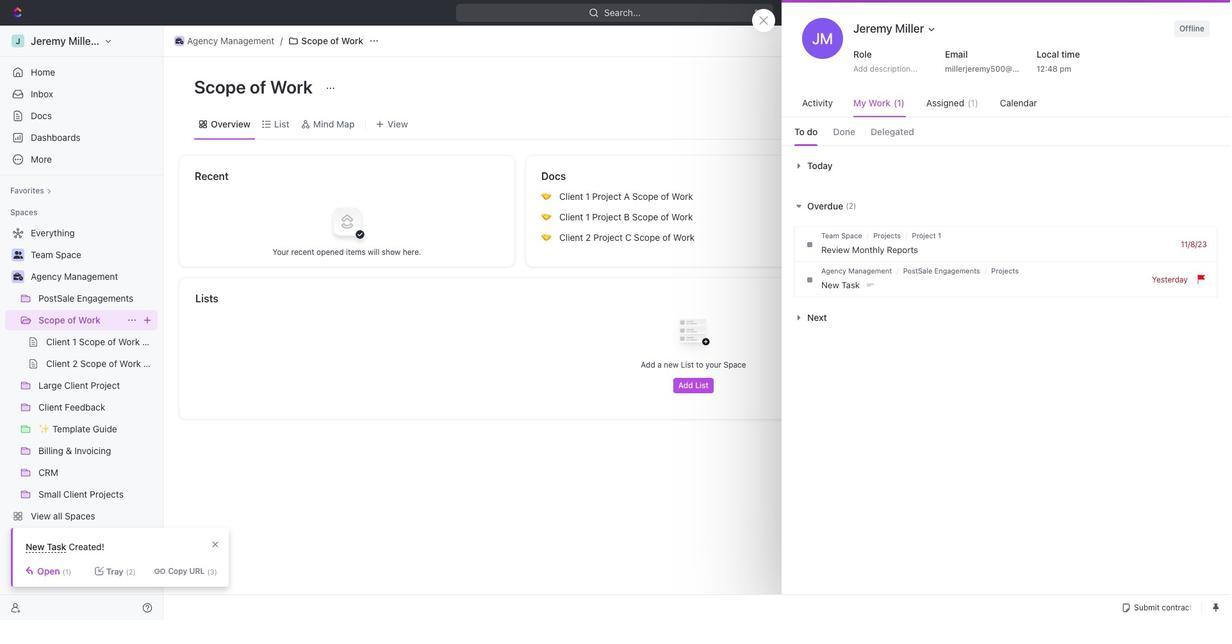 Task type: locate. For each thing, give the bounding box(es) containing it.
favorites
[[10, 186, 44, 195]]

new inside button
[[1006, 7, 1025, 18]]

1 horizontal spatial task
[[842, 280, 860, 290]]

to do
[[795, 126, 818, 137]]

(2) for overdue
[[846, 201, 856, 210]]

2 left "c"
[[586, 232, 591, 243]]

team space link down the everything link
[[31, 245, 155, 265]]

space right your
[[724, 360, 746, 370]]

projects link
[[873, 231, 901, 240], [991, 267, 1019, 275]]

1 vertical spatial postsale
[[38, 293, 75, 304]]

(2)
[[846, 201, 856, 210], [126, 567, 136, 576]]

add inside button
[[678, 381, 693, 390]]

0 horizontal spatial postsale engagements link
[[38, 288, 155, 309]]

space
[[841, 231, 862, 240], [55, 249, 81, 260], [724, 360, 746, 370]]

project left a at the right of page
[[592, 191, 622, 202]]

1 for client 1 project b scope of work
[[586, 211, 590, 222]]

0 horizontal spatial scope of work link
[[38, 310, 122, 331]]

email millerjeremy500@gmail.com
[[945, 49, 1051, 74]]

mind
[[313, 118, 334, 129]]

(2) inside tray (2)
[[126, 567, 136, 576]]

0 horizontal spatial view
[[31, 511, 51, 522]]

0 horizontal spatial team space link
[[31, 245, 155, 265]]

1 vertical spatial list
[[681, 360, 694, 370]]

1 horizontal spatial (1)
[[894, 97, 905, 108]]

url
[[189, 566, 205, 576]]

will
[[368, 247, 380, 257]]

everything
[[31, 227, 75, 238]]

team up review at the right of page
[[821, 231, 839, 240]]

new up open
[[26, 541, 44, 552]]

1 for client 1 project a scope of work
[[586, 191, 590, 202]]

2 horizontal spatial add
[[853, 64, 868, 74]]

space up review at the right of page
[[841, 231, 862, 240]]

jeremy miller button
[[848, 18, 942, 40], [848, 18, 942, 40]]

1 horizontal spatial spaces
[[65, 511, 95, 522]]

new for new task
[[821, 280, 839, 290]]

1 🤝 from the top
[[541, 192, 552, 201]]

0 horizontal spatial (2)
[[126, 567, 136, 576]]

1 horizontal spatial space
[[724, 360, 746, 370]]

(2) right tray on the left bottom of the page
[[126, 567, 136, 576]]

1 vertical spatial projects
[[991, 267, 1019, 275]]

done
[[833, 126, 855, 137]]

copy url (3)
[[168, 566, 217, 576]]

0 vertical spatial scope of work link
[[285, 33, 367, 49]]

assigned (1)
[[926, 97, 978, 108]]

1 vertical spatial 🤝
[[541, 212, 552, 222]]

1 up "client 2 scope of work docs"
[[73, 336, 77, 347]]

overview link
[[208, 115, 250, 133]]

0 horizontal spatial agency management
[[31, 271, 118, 282]]

business time image right workspace
[[175, 38, 183, 44]]

home
[[31, 67, 55, 78]]

0 vertical spatial postsale engagements link
[[903, 267, 980, 275]]

0 vertical spatial engagements
[[935, 267, 980, 275]]

1 horizontal spatial add
[[678, 381, 693, 390]]

client 1 scope of work docs
[[46, 336, 163, 347]]

client inside 'link'
[[46, 358, 70, 369]]

add down add a new list to your space
[[678, 381, 693, 390]]

2 horizontal spatial projects
[[991, 267, 1019, 275]]

tree containing everything
[[5, 223, 165, 548]]

1 vertical spatial space
[[55, 249, 81, 260]]

new inside to do tab panel
[[821, 280, 839, 290]]

3 🤝 from the top
[[541, 233, 552, 242]]

(2) inside overdue (2)
[[846, 201, 856, 210]]

1 horizontal spatial (2)
[[846, 201, 856, 210]]

1 horizontal spatial projects
[[873, 231, 901, 240]]

add
[[853, 64, 868, 74], [641, 360, 655, 370], [678, 381, 693, 390]]

tray (2)
[[106, 566, 136, 576]]

upgrade link
[[922, 4, 983, 22]]

0 horizontal spatial add
[[641, 360, 655, 370]]

jeremy
[[853, 22, 892, 35], [31, 35, 66, 47]]

0 horizontal spatial agency
[[31, 271, 62, 282]]

1 horizontal spatial projects link
[[991, 267, 1019, 275]]

tree inside "sidebar" navigation
[[5, 223, 165, 548]]

spaces inside tree
[[65, 511, 95, 522]]

jeremy up role
[[853, 22, 892, 35]]

0 vertical spatial team
[[821, 231, 839, 240]]

2 horizontal spatial agency
[[821, 267, 846, 275]]

client for client 2 scope of work docs
[[46, 358, 70, 369]]

0 horizontal spatial business time image
[[13, 273, 23, 281]]

add inside role add description...
[[853, 64, 868, 74]]

pm
[[1060, 64, 1071, 74]]

search...
[[605, 7, 641, 18]]

1 horizontal spatial postsale
[[903, 267, 932, 275]]

local
[[1037, 49, 1059, 60]]

0 horizontal spatial engagements
[[77, 293, 133, 304]]

client for client 1 project b scope of work
[[559, 211, 583, 222]]

1 horizontal spatial management
[[220, 35, 274, 46]]

1 horizontal spatial team space link
[[821, 231, 862, 240]]

1 horizontal spatial business time image
[[175, 38, 183, 44]]

2 vertical spatial scope of work
[[38, 315, 100, 325]]

view right map at the left of page
[[387, 118, 408, 129]]

task up 'open (1)'
[[47, 541, 66, 552]]

0 horizontal spatial 2
[[73, 358, 78, 369]]

0 horizontal spatial team
[[31, 249, 53, 260]]

client feedback link
[[38, 397, 155, 418]]

1 horizontal spatial agency management link
[[171, 33, 278, 49]]

feedback
[[65, 402, 105, 413]]

12:48
[[1037, 64, 1058, 74]]

2 vertical spatial new
[[26, 541, 44, 552]]

add left a
[[641, 360, 655, 370]]

0 horizontal spatial spaces
[[10, 208, 37, 217]]

new task link
[[818, 274, 1147, 296]]

(1) right assigned
[[968, 97, 978, 108]]

new up email millerjeremy500@gmail.com
[[1006, 7, 1025, 18]]

projects link up the 'reports'
[[873, 231, 901, 240]]

1 horizontal spatial agency
[[187, 35, 218, 46]]

list left mind
[[274, 118, 289, 129]]

✨ template guide link
[[38, 419, 155, 440]]

agency inside to do tab panel
[[821, 267, 846, 275]]

business time image
[[175, 38, 183, 44], [13, 273, 23, 281]]

jeremy inside "sidebar" navigation
[[31, 35, 66, 47]]

management inside "sidebar" navigation
[[64, 271, 118, 282]]

1 vertical spatial task
[[47, 541, 66, 552]]

1 vertical spatial 2
[[73, 358, 78, 369]]

✨ template guide
[[38, 424, 117, 434]]

view for view
[[387, 118, 408, 129]]

management
[[220, 35, 274, 46], [848, 267, 892, 275], [64, 271, 118, 282]]

agency inside tree
[[31, 271, 62, 282]]

1 vertical spatial engagements
[[77, 293, 133, 304]]

2 horizontal spatial list
[[695, 381, 709, 390]]

to right here at the top of page
[[1060, 217, 1068, 227]]

0 vertical spatial list
[[274, 118, 289, 129]]

user group image
[[13, 251, 23, 259]]

engagements up the client 1 scope of work docs
[[77, 293, 133, 304]]

offline
[[1180, 24, 1205, 33]]

my work (1)
[[854, 97, 905, 108]]

1 vertical spatial new
[[821, 280, 839, 290]]

projects link down review monthly reports link
[[991, 267, 1019, 275]]

role add description...
[[853, 49, 918, 74]]

1 left the b at the right top of the page
[[586, 211, 590, 222]]

(1) right open
[[63, 567, 71, 576]]

1 horizontal spatial new
[[821, 280, 839, 290]]

0 vertical spatial new
[[1006, 7, 1025, 18]]

0 horizontal spatial management
[[64, 271, 118, 282]]

postsale down the 'reports'
[[903, 267, 932, 275]]

lists
[[195, 293, 218, 304]]

2 vertical spatial add
[[678, 381, 693, 390]]

0 vertical spatial space
[[841, 231, 862, 240]]

open (1)
[[37, 566, 71, 577]]

space inside "team space / projects / project 1 review monthly reports"
[[841, 231, 862, 240]]

1 left a at the right of page
[[586, 191, 590, 202]]

team for team space
[[31, 249, 53, 260]]

to left your
[[696, 360, 703, 370]]

2 🤝 from the top
[[541, 212, 552, 222]]

team for team space / projects / project 1 review monthly reports
[[821, 231, 839, 240]]

1 up agency management / postsale engagements / projects
[[938, 231, 941, 240]]

/
[[280, 35, 283, 46], [867, 231, 869, 240], [905, 231, 908, 240], [897, 267, 899, 275], [985, 267, 987, 275]]

tree
[[5, 223, 165, 548]]

docs
[[31, 110, 52, 121], [541, 170, 566, 182], [142, 336, 163, 347], [143, 358, 165, 369]]

project left the b at the right top of the page
[[592, 211, 622, 222]]

(1) inside 'open (1)'
[[63, 567, 71, 576]]

everything link
[[5, 223, 155, 243]]

of
[[330, 35, 339, 46], [250, 76, 266, 97], [661, 191, 669, 202], [661, 211, 669, 222], [663, 232, 671, 243], [67, 315, 76, 325], [108, 336, 116, 347], [109, 358, 117, 369]]

jeremy right j
[[31, 35, 66, 47]]

2 horizontal spatial (1)
[[968, 97, 978, 108]]

1 vertical spatial business time image
[[13, 273, 23, 281]]

project left "c"
[[593, 232, 623, 243]]

0 horizontal spatial jeremy
[[31, 35, 66, 47]]

task down review at the right of page
[[842, 280, 860, 290]]

0 horizontal spatial task
[[47, 541, 66, 552]]

1 inside "team space / projects / project 1 review monthly reports"
[[938, 231, 941, 240]]

(2) right overdue
[[846, 201, 856, 210]]

c
[[625, 232, 632, 243]]

postsale engagements link down project 1 link
[[903, 267, 980, 275]]

project inside tree
[[91, 380, 120, 391]]

1 horizontal spatial team
[[821, 231, 839, 240]]

0 horizontal spatial projects
[[90, 489, 124, 500]]

project down client 2 scope of work docs 'link'
[[91, 380, 120, 391]]

2 inside client 2 scope of work docs 'link'
[[73, 358, 78, 369]]

list down add a new list to your space
[[695, 381, 709, 390]]

add down role
[[853, 64, 868, 74]]

1 horizontal spatial 2
[[586, 232, 591, 243]]

business time image down user group "icon" in the top left of the page
[[13, 273, 23, 281]]

0 vertical spatial to
[[1060, 217, 1068, 227]]

projects up the 'reports'
[[873, 231, 901, 240]]

1 horizontal spatial jeremy
[[853, 22, 892, 35]]

(3)
[[207, 567, 217, 576]]

0 horizontal spatial space
[[55, 249, 81, 260]]

projects down crm link
[[90, 489, 124, 500]]

postsale engagements
[[38, 293, 133, 304]]

2 horizontal spatial space
[[841, 231, 862, 240]]

management inside to do tab panel
[[848, 267, 892, 275]]

projects down review monthly reports link
[[991, 267, 1019, 275]]

0 horizontal spatial (1)
[[63, 567, 71, 576]]

2 up large client project
[[73, 358, 78, 369]]

view inside view button
[[387, 118, 408, 129]]

task inside to do tab panel
[[842, 280, 860, 290]]

overdue (2)
[[807, 200, 856, 211]]

drop
[[1001, 217, 1020, 227]]

0 horizontal spatial to
[[696, 360, 703, 370]]

work
[[341, 35, 363, 46], [270, 76, 313, 97], [869, 97, 891, 108], [672, 191, 693, 202], [672, 211, 693, 222], [673, 232, 695, 243], [78, 315, 100, 325], [118, 336, 140, 347], [120, 358, 141, 369]]

1 vertical spatial add
[[641, 360, 655, 370]]

0 vertical spatial 2
[[586, 232, 591, 243]]

view
[[387, 118, 408, 129], [31, 511, 51, 522]]

2 vertical spatial 🤝
[[541, 233, 552, 242]]

large
[[38, 380, 62, 391]]

review monthly reports link
[[818, 239, 1176, 261]]

monthly
[[852, 245, 885, 255]]

project
[[592, 191, 622, 202], [592, 211, 622, 222], [912, 231, 936, 240], [593, 232, 623, 243], [91, 380, 120, 391]]

2 horizontal spatial management
[[848, 267, 892, 275]]

projects inside "sidebar" navigation
[[90, 489, 124, 500]]

1 inside client 1 scope of work docs link
[[73, 336, 77, 347]]

list right the new
[[681, 360, 694, 370]]

space inside "sidebar" navigation
[[55, 249, 81, 260]]

0 vertical spatial task
[[842, 280, 860, 290]]

add list
[[678, 381, 709, 390]]

new for new task created!
[[26, 541, 44, 552]]

favorites button
[[5, 183, 57, 199]]

projects
[[873, 231, 901, 240], [991, 267, 1019, 275], [90, 489, 124, 500]]

project for b
[[592, 211, 622, 222]]

a
[[624, 191, 630, 202]]

team right user group "icon" in the top left of the page
[[31, 249, 53, 260]]

your
[[273, 247, 289, 257]]

team space link up review at the right of page
[[821, 231, 862, 240]]

1 horizontal spatial postsale engagements link
[[903, 267, 980, 275]]

project up the 'reports'
[[912, 231, 936, 240]]

1 vertical spatial view
[[31, 511, 51, 522]]

(1)
[[894, 97, 905, 108], [968, 97, 978, 108], [63, 567, 71, 576]]

recent
[[195, 170, 229, 182]]

team inside "team space / projects / project 1 review monthly reports"
[[821, 231, 839, 240]]

spaces down favorites
[[10, 208, 37, 217]]

today button
[[795, 160, 836, 171]]

new task
[[821, 280, 860, 290]]

0 vertical spatial add
[[853, 64, 868, 74]]

list inside button
[[695, 381, 709, 390]]

tab list
[[782, 117, 1230, 145]]

0 horizontal spatial list
[[274, 118, 289, 129]]

client for client 1 scope of work docs
[[46, 336, 70, 347]]

0 horizontal spatial postsale
[[38, 293, 75, 304]]

0 vertical spatial postsale
[[903, 267, 932, 275]]

client feedback
[[38, 402, 105, 413]]

here
[[1041, 217, 1058, 227]]

1 vertical spatial scope of work link
[[38, 310, 122, 331]]

engagements inside to do tab panel
[[935, 267, 980, 275]]

0 vertical spatial view
[[387, 118, 408, 129]]

client 1 project b scope of work
[[559, 211, 693, 222]]

view inside view all spaces link
[[31, 511, 51, 522]]

engagements down review monthly reports link
[[935, 267, 980, 275]]

1 vertical spatial agency management
[[31, 271, 118, 282]]

postsale down team space
[[38, 293, 75, 304]]

(1) up "delegated"
[[894, 97, 905, 108]]

🤝 for client 1 project a scope of work
[[541, 192, 552, 201]]

scope of work inside tree
[[38, 315, 100, 325]]

1 horizontal spatial agency management
[[187, 35, 274, 46]]

postsale engagements link up the client 1 scope of work docs
[[38, 288, 155, 309]]

0 vertical spatial agency management
[[187, 35, 274, 46]]

yesterday
[[1152, 275, 1188, 284]]

1 horizontal spatial engagements
[[935, 267, 980, 275]]

🤝
[[541, 192, 552, 201], [541, 212, 552, 222], [541, 233, 552, 242]]

postsale inside tree
[[38, 293, 75, 304]]

1 vertical spatial spaces
[[65, 511, 95, 522]]

team inside "sidebar" navigation
[[31, 249, 53, 260]]

scope inside 'link'
[[80, 358, 106, 369]]

new up next
[[821, 280, 839, 290]]

1 vertical spatial team
[[31, 249, 53, 260]]

space down the everything link
[[55, 249, 81, 260]]

attach
[[1070, 217, 1095, 227]]

2 horizontal spatial new
[[1006, 7, 1025, 18]]

spaces down small client projects
[[65, 511, 95, 522]]

0 vertical spatial projects link
[[873, 231, 901, 240]]

next
[[807, 312, 827, 323]]

team space
[[31, 249, 81, 260]]

scope of work
[[301, 35, 363, 46], [194, 76, 316, 97], [38, 315, 100, 325]]

1 for client 1 scope of work docs
[[73, 336, 77, 347]]

jm
[[812, 29, 833, 47]]

2
[[586, 232, 591, 243], [73, 358, 78, 369]]

view left all
[[31, 511, 51, 522]]

map
[[336, 118, 355, 129]]

2 vertical spatial projects
[[90, 489, 124, 500]]

project for c
[[593, 232, 623, 243]]



Task type: vqa. For each thing, say whether or not it's contained in the screenshot.
Permissions inside the settings element
no



Task type: describe. For each thing, give the bounding box(es) containing it.
no lists icon. image
[[668, 309, 719, 360]]

automations button
[[1134, 31, 1201, 51]]

automations
[[1141, 35, 1194, 46]]

crm link
[[38, 463, 155, 483]]

0 horizontal spatial projects link
[[873, 231, 901, 240]]

jeremy for jeremy miller's workspace
[[31, 35, 66, 47]]

billing & invoicing
[[38, 445, 111, 456]]

next button
[[795, 312, 830, 323]]

1 horizontal spatial to
[[1060, 217, 1068, 227]]

review
[[821, 245, 850, 255]]

2 for project
[[586, 232, 591, 243]]

1 vertical spatial team space link
[[31, 245, 155, 265]]

engagements inside tree
[[77, 293, 133, 304]]

project inside "team space / projects / project 1 review monthly reports"
[[912, 231, 936, 240]]

add list button
[[673, 378, 714, 393]]

1 vertical spatial to
[[696, 360, 703, 370]]

calendar
[[1000, 97, 1037, 108]]

today
[[807, 160, 833, 171]]

jeremy miller's workspace
[[31, 35, 159, 47]]

delegated
[[871, 126, 914, 137]]

time
[[1062, 49, 1080, 60]]

upgrade
[[940, 7, 977, 18]]

✨
[[38, 424, 50, 434]]

crm
[[38, 467, 58, 478]]

miller's
[[68, 35, 103, 47]]

space for team space / projects / project 1 review monthly reports
[[841, 231, 862, 240]]

🤝 for client 2 project c scope of work
[[541, 233, 552, 242]]

postsale inside to do tab panel
[[903, 267, 932, 275]]

more button
[[5, 149, 158, 170]]

a
[[658, 360, 662, 370]]

template
[[52, 424, 90, 434]]

projects inside "team space / projects / project 1 review monthly reports"
[[873, 231, 901, 240]]

no recent items image
[[321, 196, 373, 247]]

jeremy miller's workspace, , element
[[12, 35, 24, 47]]

recent
[[291, 247, 314, 257]]

open
[[37, 566, 60, 577]]

new for new
[[1006, 7, 1025, 18]]

0 vertical spatial spaces
[[10, 208, 37, 217]]

workspace
[[106, 35, 159, 47]]

created!
[[69, 541, 104, 552]]

list link
[[272, 115, 289, 133]]

reports
[[887, 245, 918, 255]]

1 vertical spatial postsale engagements link
[[38, 288, 155, 309]]

🤝 for client 1 project b scope of work
[[541, 212, 552, 222]]

team space / projects / project 1 review monthly reports
[[821, 231, 941, 255]]

dashboards link
[[5, 128, 158, 148]]

client 2 scope of work docs link
[[46, 354, 165, 374]]

assigned
[[926, 97, 964, 108]]

(2) for tray
[[126, 567, 136, 576]]

your recent opened items will show here.
[[273, 247, 421, 257]]

inbox
[[31, 88, 53, 99]]

add for add list
[[678, 381, 693, 390]]

to do tab panel
[[782, 145, 1230, 338]]

client for client 1 project a scope of work
[[559, 191, 583, 202]]

jeremy for jeremy miller
[[853, 22, 892, 35]]

agency management / postsale engagements / projects
[[821, 267, 1019, 275]]

view all spaces link
[[5, 506, 155, 527]]

(1) for assigned (1)
[[968, 97, 978, 108]]

home link
[[5, 62, 158, 83]]

client for client 2 project c scope of work
[[559, 232, 583, 243]]

email
[[945, 49, 968, 60]]

0 horizontal spatial agency management link
[[31, 267, 155, 287]]

large client project link
[[38, 375, 155, 396]]

client 2 project c scope of work
[[559, 232, 695, 243]]

docs link
[[5, 106, 158, 126]]

copy
[[168, 566, 187, 576]]

of inside 'link'
[[109, 358, 117, 369]]

(1) for open (1)
[[63, 567, 71, 576]]

business time image inside agency management link
[[175, 38, 183, 44]]

sidebar navigation
[[0, 26, 166, 620]]

2 for scope
[[73, 358, 78, 369]]

items
[[346, 247, 366, 257]]

new button
[[989, 3, 1033, 23]]

tray
[[106, 566, 123, 576]]

here.
[[403, 247, 421, 257]]

my
[[854, 97, 866, 108]]

mind map
[[313, 118, 355, 129]]

opened
[[317, 247, 344, 257]]

lists button
[[195, 291, 1193, 306]]

add for add a new list to your space
[[641, 360, 655, 370]]

dashboards
[[31, 132, 80, 143]]

overdue
[[807, 200, 843, 211]]

2 horizontal spatial agency management link
[[821, 267, 892, 275]]

task for new task created!
[[47, 541, 66, 552]]

large client project
[[38, 380, 120, 391]]

billing
[[38, 445, 63, 456]]

work inside 'link'
[[120, 358, 141, 369]]

delegated button
[[871, 119, 914, 145]]

business time image inside tree
[[13, 273, 23, 281]]

overview
[[211, 118, 250, 129]]

more
[[31, 154, 52, 165]]

view for view all spaces
[[31, 511, 51, 522]]

task for new task
[[842, 280, 860, 290]]

add a new list to your space
[[641, 360, 746, 370]]

client 2 scope of work docs
[[46, 358, 165, 369]]

small client projects link
[[38, 484, 155, 505]]

millerjeremy500@gmail.com
[[945, 64, 1051, 74]]

done button
[[833, 119, 855, 145]]

do
[[807, 126, 818, 137]]

&
[[66, 445, 72, 456]]

b
[[624, 211, 630, 222]]

0 vertical spatial team space link
[[821, 231, 862, 240]]

jeremy miller
[[853, 22, 924, 35]]

tab list containing to do
[[782, 117, 1230, 145]]

agency management inside tree
[[31, 271, 118, 282]]

1 vertical spatial scope of work
[[194, 76, 316, 97]]

small
[[38, 489, 61, 500]]

project for a
[[592, 191, 622, 202]]

drop files here to attach
[[1001, 217, 1095, 227]]

1 vertical spatial projects link
[[991, 267, 1019, 275]]

client for client feedback
[[38, 402, 62, 413]]

mind map link
[[311, 115, 355, 133]]

docs inside 'link'
[[143, 358, 165, 369]]

small client projects
[[38, 489, 124, 500]]

1 horizontal spatial list
[[681, 360, 694, 370]]

1 horizontal spatial scope of work link
[[285, 33, 367, 49]]

⌘k
[[755, 7, 769, 18]]

11/8/23
[[1181, 239, 1207, 249]]

to do button
[[795, 119, 818, 145]]

0 vertical spatial scope of work
[[301, 35, 363, 46]]

2 vertical spatial space
[[724, 360, 746, 370]]

invoicing
[[74, 445, 111, 456]]

role
[[853, 49, 872, 60]]

to
[[795, 126, 805, 137]]

space for team space
[[55, 249, 81, 260]]



